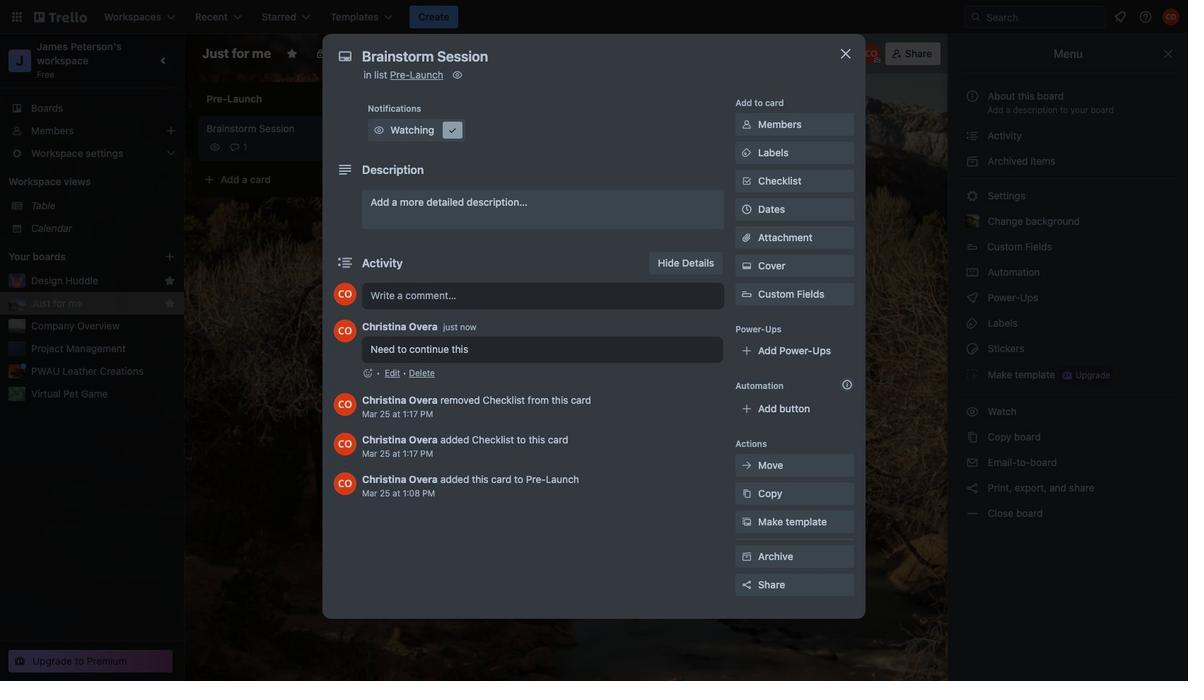 Task type: describe. For each thing, give the bounding box(es) containing it.
Board name text field
[[195, 42, 278, 65]]

your boards with 6 items element
[[8, 248, 143, 265]]

customize views image
[[443, 47, 457, 61]]

create from template… image
[[362, 174, 374, 185]]

2 starred icon image from the top
[[164, 298, 175, 309]]

Write a comment text field
[[362, 283, 724, 308]]

Search field
[[982, 7, 1106, 27]]

0 notifications image
[[1112, 8, 1129, 25]]

star or unstar board image
[[287, 48, 298, 59]]

search image
[[971, 11, 982, 23]]

add board image
[[164, 251, 175, 262]]



Task type: vqa. For each thing, say whether or not it's contained in the screenshot.
third Christina Overa (christinaovera) image from the top
yes



Task type: locate. For each thing, give the bounding box(es) containing it.
0 vertical spatial starred icon image
[[164, 275, 175, 287]]

close dialog image
[[838, 45, 855, 62]]

1 starred icon image from the top
[[164, 275, 175, 287]]

christina overa (christinaovera) image
[[1163, 8, 1180, 25], [861, 44, 881, 64], [334, 320, 357, 342], [334, 433, 357, 456]]

add reaction image
[[362, 366, 374, 381]]

sm image
[[740, 117, 754, 132], [372, 123, 386, 137], [966, 129, 980, 143], [740, 146, 754, 160], [966, 189, 980, 203], [966, 291, 980, 305], [966, 316, 980, 330], [966, 430, 980, 444], [740, 458, 754, 473], [966, 481, 980, 495]]

2 christina overa (christinaovera) image from the top
[[334, 393, 357, 416]]

None text field
[[355, 44, 822, 69]]

2 vertical spatial christina overa (christinaovera) image
[[334, 473, 357, 495]]

open information menu image
[[1139, 10, 1153, 24]]

christina overa (christinaovera) image inside primary element
[[1163, 8, 1180, 25]]

3 christina overa (christinaovera) image from the top
[[334, 473, 357, 495]]

0 vertical spatial christina overa (christinaovera) image
[[334, 283, 357, 306]]

1 christina overa (christinaovera) image from the top
[[334, 283, 357, 306]]

1 vertical spatial christina overa (christinaovera) image
[[334, 393, 357, 416]]

sm image
[[712, 42, 731, 62], [451, 68, 465, 82], [446, 123, 460, 137], [966, 154, 980, 168], [740, 259, 754, 273], [966, 265, 980, 279], [966, 342, 980, 356], [966, 367, 980, 381], [966, 405, 980, 419], [966, 456, 980, 470], [740, 487, 754, 501], [966, 507, 980, 521], [740, 515, 754, 529], [740, 550, 754, 564]]

1 vertical spatial starred icon image
[[164, 298, 175, 309]]

primary element
[[0, 0, 1188, 34]]

christina overa (christinaovera) image
[[334, 283, 357, 306], [334, 393, 357, 416], [334, 473, 357, 495]]

starred icon image
[[164, 275, 175, 287], [164, 298, 175, 309]]



